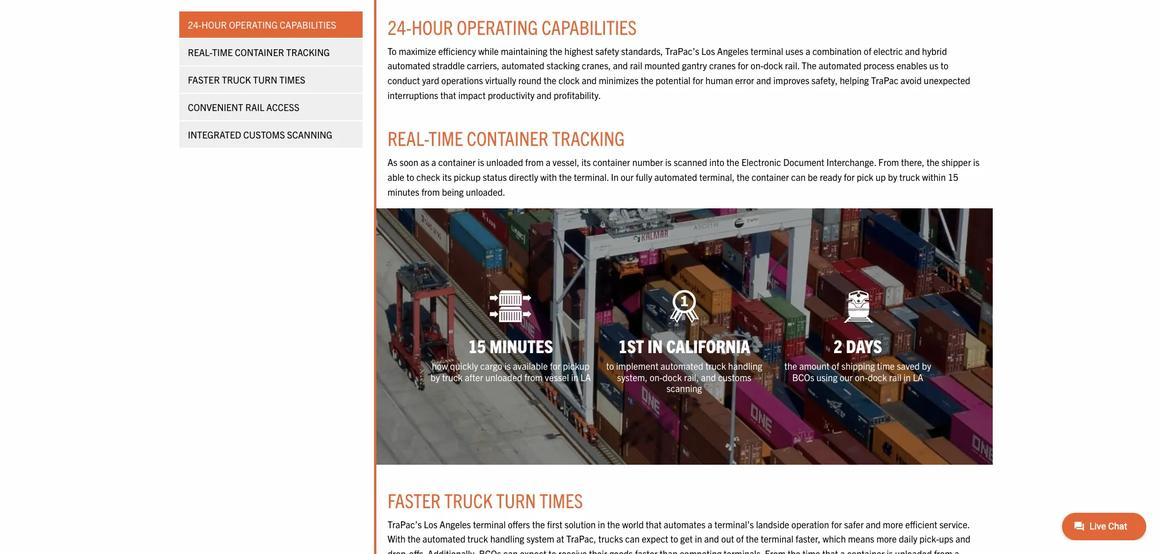 Task type: vqa. For each thing, say whether or not it's contained in the screenshot.
the top the cargo
no



Task type: locate. For each thing, give the bounding box(es) containing it.
trapac's los angeles terminal offers the first solution in the world that automates a terminal's landside operation for safer and more efficient service. with the automated truck handling system at trapac, trucks can expect to get in and out of the terminal faster, which means more daily pick-ups and drop-offs. additionally, bcos can expect to receive their goods faster than competing terminals. from the time that a container is unloaded from
[[388, 519, 971, 555]]

angeles inside 'trapac's los angeles terminal offers the first solution in the world that automates a terminal's landside operation for safer and more efficient service. with the automated truck handling system at trapac, trucks can expect to get in and out of the terminal faster, which means more daily pick-ups and drop-offs. additionally, bcos can expect to receive their goods faster than competing terminals. from the time that a container is unloaded from'
[[440, 519, 471, 530]]

time
[[877, 361, 895, 372], [803, 548, 820, 555]]

1 vertical spatial handling
[[490, 534, 524, 545]]

0 horizontal spatial expect
[[520, 548, 547, 555]]

pickup
[[454, 171, 481, 183], [563, 361, 590, 372]]

our
[[621, 171, 634, 183], [840, 372, 853, 383]]

0 vertical spatial container
[[235, 46, 284, 58]]

0 horizontal spatial real-
[[188, 46, 212, 58]]

pickup up being
[[454, 171, 481, 183]]

faster truck turn times up offers
[[388, 488, 583, 513]]

0 vertical spatial our
[[621, 171, 634, 183]]

real- up soon
[[388, 126, 429, 150]]

angeles inside the to maximize efficiency while maintaining the highest safety standards, trapac's los angeles terminal uses a combination of electric and hybrid automated straddle carriers, automated stacking cranes, and rail mounted gantry cranes for on-dock rail. the automated process enables us to conduct yard operations virtually round the clock and minimizes the potential for human error and improves safety, helping trapac avoid unexpected interruptions that impact productivity and profitability.
[[717, 45, 749, 57]]

1 horizontal spatial angeles
[[717, 45, 749, 57]]

angeles
[[717, 45, 749, 57], [440, 519, 471, 530]]

automated inside as soon as a container is unloaded from a vessel, its container number is scanned into the electronic document interchange. from there, the shipper is able to check its pickup status directly with the terminal. in our fully automated terminal, the container can be ready for pick up by truck within 15 minutes from being unloaded.
[[654, 171, 697, 183]]

0 horizontal spatial bcos
[[479, 548, 501, 555]]

terminal left uses
[[751, 45, 783, 57]]

trapac's up the with
[[388, 519, 422, 530]]

to inside 1st in california to implement automated truck handling system, on-dock rail, and customs scanning
[[606, 361, 614, 372]]

container
[[438, 157, 476, 168], [593, 157, 630, 168], [752, 171, 789, 183], [847, 548, 885, 555]]

2 vertical spatial of
[[736, 534, 744, 545]]

enables
[[897, 60, 927, 71]]

tracking up vessel, at the left of the page
[[552, 126, 625, 150]]

truck inside 1st in california to implement automated truck handling system, on-dock rail, and customs scanning
[[706, 361, 726, 372]]

first
[[547, 519, 563, 530]]

automated up scanning
[[661, 361, 704, 372]]

1 vertical spatial time
[[803, 548, 820, 555]]

0 horizontal spatial its
[[442, 171, 452, 183]]

la inside 15 minutes how quickly cargo is available for pickup by truck after unloaded from vessel in la
[[581, 372, 591, 383]]

angeles up cranes
[[717, 45, 749, 57]]

our right in
[[621, 171, 634, 183]]

can left be
[[791, 171, 806, 183]]

dock
[[764, 60, 783, 71], [663, 372, 682, 383], [868, 372, 887, 383]]

of up process
[[864, 45, 872, 57]]

the up system
[[532, 519, 545, 530]]

bcos left using at the right
[[792, 372, 815, 383]]

1 horizontal spatial container
[[467, 126, 549, 150]]

which
[[823, 534, 846, 545]]

time up convenient
[[212, 46, 233, 58]]

1 vertical spatial real-
[[388, 126, 429, 150]]

1 horizontal spatial on-
[[751, 60, 764, 71]]

on- inside "2 days the amount of shipping time saved by bcos using our on-dock rail in la"
[[855, 372, 868, 383]]

on- inside 1st in california to implement automated truck handling system, on-dock rail, and customs scanning
[[650, 372, 663, 383]]

by right up
[[888, 171, 897, 183]]

dock inside the to maximize efficiency while maintaining the highest safety standards, trapac's los angeles terminal uses a combination of electric and hybrid automated straddle carriers, automated stacking cranes, and rail mounted gantry cranes for on-dock rail. the automated process enables us to conduct yard operations virtually round the clock and minimizes the potential for human error and improves safety, helping trapac avoid unexpected interruptions that impact productivity and profitability.
[[764, 60, 783, 71]]

round
[[518, 74, 542, 86]]

15
[[948, 171, 959, 183], [468, 335, 486, 357]]

for up error
[[738, 60, 749, 71]]

2 horizontal spatial on-
[[855, 372, 868, 383]]

trapac's up gantry on the right of page
[[665, 45, 699, 57]]

pickup inside as soon as a container is unloaded from a vessel, its container number is scanned into the electronic document interchange. from there, the shipper is able to check its pickup status directly with the terminal. in our fully automated terminal, the container can be ready for pick up by truck within 15 minutes from being unloaded.
[[454, 171, 481, 183]]

number
[[632, 157, 663, 168]]

unloaded inside 'trapac's los angeles terminal offers the first solution in the world that automates a terminal's landside operation for safer and more efficient service. with the automated truck handling system at trapac, trucks can expect to get in and out of the terminal faster, which means more daily pick-ups and drop-offs. additionally, bcos can expect to receive their goods faster than competing terminals. from the time that a container is unloaded from'
[[895, 548, 932, 555]]

customs
[[243, 129, 285, 140]]

and down the cranes,
[[582, 74, 597, 86]]

terminal
[[751, 45, 783, 57], [473, 519, 506, 530], [761, 534, 794, 545]]

dock left rail.
[[764, 60, 783, 71]]

is
[[478, 157, 484, 168], [665, 157, 672, 168], [973, 157, 980, 168], [505, 361, 511, 372], [887, 548, 893, 555]]

container down means
[[847, 548, 885, 555]]

la inside "2 days the amount of shipping time saved by bcos using our on-dock rail in la"
[[913, 372, 924, 383]]

vessel
[[545, 372, 569, 383]]

1 vertical spatial real-time container tracking
[[388, 126, 625, 150]]

unloaded right "after"
[[485, 372, 522, 383]]

0 horizontal spatial 15
[[468, 335, 486, 357]]

0 horizontal spatial la
[[581, 372, 591, 383]]

and right rail,
[[701, 372, 716, 383]]

expect down system
[[520, 548, 547, 555]]

and right error
[[756, 74, 771, 86]]

1 horizontal spatial la
[[913, 372, 924, 383]]

automated up additionally,
[[423, 534, 465, 545]]

hybrid
[[922, 45, 947, 57]]

0 horizontal spatial our
[[621, 171, 634, 183]]

0 horizontal spatial real-time container tracking
[[188, 46, 330, 58]]

rail
[[245, 101, 264, 113]]

1 vertical spatial faster
[[388, 488, 441, 513]]

in inside "2 days the amount of shipping time saved by bcos using our on-dock rail in la"
[[904, 372, 911, 383]]

1 horizontal spatial that
[[646, 519, 662, 530]]

0 vertical spatial expect
[[642, 534, 668, 545]]

truck
[[222, 74, 251, 85], [444, 488, 493, 513]]

1 vertical spatial our
[[840, 372, 853, 383]]

los up gantry on the right of page
[[701, 45, 715, 57]]

0 vertical spatial faster
[[188, 74, 219, 85]]

tracking up faster truck turn times link
[[286, 46, 330, 58]]

up
[[876, 171, 886, 183]]

1 vertical spatial of
[[832, 361, 839, 372]]

rail.
[[785, 60, 800, 71]]

there,
[[901, 157, 925, 168]]

la for 2 days
[[913, 372, 924, 383]]

be
[[808, 171, 818, 183]]

faster
[[635, 548, 658, 555]]

available
[[513, 361, 548, 372]]

and left out
[[704, 534, 719, 545]]

faster up the with
[[388, 488, 441, 513]]

1 horizontal spatial from
[[878, 157, 899, 168]]

safety
[[596, 45, 619, 57]]

its
[[581, 157, 591, 168], [442, 171, 452, 183]]

time up as
[[429, 126, 463, 150]]

1 horizontal spatial trapac's
[[665, 45, 699, 57]]

0 vertical spatial rail
[[630, 60, 642, 71]]

by right saved on the bottom of the page
[[922, 361, 931, 372]]

2 days the amount of shipping time saved by bcos using our on-dock rail in la
[[785, 335, 931, 383]]

efficient
[[905, 519, 937, 530]]

on- right system,
[[650, 372, 663, 383]]

as
[[388, 157, 397, 168]]

truck up additionally,
[[444, 488, 493, 513]]

2 horizontal spatial dock
[[868, 372, 887, 383]]

15 inside 15 minutes how quickly cargo is available for pickup by truck after unloaded from vessel in la
[[468, 335, 486, 357]]

0 horizontal spatial from
[[765, 548, 786, 555]]

expect up faster
[[642, 534, 668, 545]]

15 down shipper at right
[[948, 171, 959, 183]]

to left system,
[[606, 361, 614, 372]]

0 horizontal spatial truck
[[222, 74, 251, 85]]

0 vertical spatial from
[[525, 157, 544, 168]]

1 vertical spatial trapac's
[[388, 519, 422, 530]]

1 horizontal spatial pickup
[[563, 361, 590, 372]]

1 vertical spatial expect
[[520, 548, 547, 555]]

2 horizontal spatial by
[[922, 361, 931, 372]]

terminal's
[[715, 519, 754, 530]]

real- up convenient
[[188, 46, 212, 58]]

0 vertical spatial times
[[279, 74, 305, 85]]

terminal down landside on the bottom right of the page
[[761, 534, 794, 545]]

to right us
[[941, 60, 949, 71]]

for inside 15 minutes how quickly cargo is available for pickup by truck after unloaded from vessel in la
[[550, 361, 561, 372]]

1 vertical spatial can
[[625, 534, 640, 545]]

can down world
[[625, 534, 640, 545]]

rail inside the to maximize efficiency while maintaining the highest safety standards, trapac's los angeles terminal uses a combination of electric and hybrid automated straddle carriers, automated stacking cranes, and rail mounted gantry cranes for on-dock rail. the automated process enables us to conduct yard operations virtually round the clock and minimizes the potential for human error and improves safety, helping trapac avoid unexpected interruptions that impact productivity and profitability.
[[630, 60, 642, 71]]

on- inside the to maximize efficiency while maintaining the highest safety standards, trapac's los angeles terminal uses a combination of electric and hybrid automated straddle carriers, automated stacking cranes, and rail mounted gantry cranes for on-dock rail. the automated process enables us to conduct yard operations virtually round the clock and minimizes the potential for human error and improves safety, helping trapac avoid unexpected interruptions that impact productivity and profitability.
[[751, 60, 764, 71]]

1 vertical spatial tracking
[[552, 126, 625, 150]]

times up access
[[279, 74, 305, 85]]

1 la from the left
[[581, 372, 591, 383]]

minimizes
[[599, 74, 639, 86]]

1 vertical spatial that
[[646, 519, 662, 530]]

that
[[440, 89, 456, 101], [646, 519, 662, 530], [822, 548, 838, 555]]

1 vertical spatial times
[[540, 488, 583, 513]]

1 horizontal spatial of
[[832, 361, 839, 372]]

by
[[888, 171, 897, 183], [922, 361, 931, 372], [431, 372, 440, 383]]

turn up offers
[[496, 488, 536, 513]]

1 horizontal spatial handling
[[728, 361, 762, 372]]

pickup inside 15 minutes how quickly cargo is available for pickup by truck after unloaded from vessel in la
[[563, 361, 590, 372]]

2 vertical spatial that
[[822, 548, 838, 555]]

15 up quickly
[[468, 335, 486, 357]]

able
[[388, 171, 404, 183]]

directly
[[509, 171, 538, 183]]

0 horizontal spatial time
[[803, 548, 820, 555]]

truck down the there,
[[900, 171, 920, 183]]

that down which
[[822, 548, 838, 555]]

to right able
[[407, 171, 414, 183]]

for right available in the left of the page
[[550, 361, 561, 372]]

the right the into
[[727, 157, 739, 168]]

hour
[[412, 14, 453, 39], [201, 19, 227, 30]]

impact
[[458, 89, 486, 101]]

to left get
[[670, 534, 678, 545]]

faster
[[188, 74, 219, 85], [388, 488, 441, 513]]

the up "within"
[[927, 157, 940, 168]]

0 horizontal spatial container
[[235, 46, 284, 58]]

1 vertical spatial los
[[424, 519, 438, 530]]

our inside "2 days the amount of shipping time saved by bcos using our on-dock rail in la"
[[840, 372, 853, 383]]

1 vertical spatial bcos
[[479, 548, 501, 555]]

of inside the to maximize efficiency while maintaining the highest safety standards, trapac's los angeles terminal uses a combination of electric and hybrid automated straddle carriers, automated stacking cranes, and rail mounted gantry cranes for on-dock rail. the automated process enables us to conduct yard operations virtually round the clock and minimizes the potential for human error and improves safety, helping trapac avoid unexpected interruptions that impact productivity and profitability.
[[864, 45, 872, 57]]

los up offs.
[[424, 519, 438, 530]]

dock left saved on the bottom of the page
[[868, 372, 887, 383]]

24-
[[388, 14, 412, 39], [188, 19, 201, 30]]

0 vertical spatial can
[[791, 171, 806, 183]]

0 horizontal spatial 24-hour operating capabilities
[[188, 19, 336, 30]]

0 vertical spatial unloaded
[[486, 157, 523, 168]]

2 vertical spatial from
[[524, 372, 543, 383]]

turn up convenient rail access link at the top left of page
[[253, 74, 277, 85]]

0 horizontal spatial time
[[212, 46, 233, 58]]

its up terminal.
[[581, 157, 591, 168]]

0 horizontal spatial dock
[[663, 372, 682, 383]]

avoid
[[901, 74, 922, 86]]

1 vertical spatial angeles
[[440, 519, 471, 530]]

shipping
[[842, 361, 875, 372]]

handling down california
[[728, 361, 762, 372]]

1 horizontal spatial real-
[[388, 126, 429, 150]]

standards,
[[621, 45, 663, 57]]

automated inside 1st in california to implement automated truck handling system, on-dock rail, and customs scanning
[[661, 361, 704, 372]]

electronic
[[742, 157, 781, 168]]

0 horizontal spatial rail
[[630, 60, 642, 71]]

truck left "after"
[[442, 372, 463, 383]]

error
[[735, 74, 754, 86]]

rail down standards,
[[630, 60, 642, 71]]

its up being
[[442, 171, 452, 183]]

and up enables
[[905, 45, 920, 57]]

0 horizontal spatial that
[[440, 89, 456, 101]]

the left clock
[[544, 74, 557, 86]]

more
[[883, 519, 903, 530], [877, 534, 897, 545]]

faster,
[[796, 534, 821, 545]]

of
[[864, 45, 872, 57], [832, 361, 839, 372], [736, 534, 744, 545]]

is inside 15 minutes how quickly cargo is available for pickup by truck after unloaded from vessel in la
[[505, 361, 511, 372]]

time down faster,
[[803, 548, 820, 555]]

that right world
[[646, 519, 662, 530]]

trapac's
[[665, 45, 699, 57], [388, 519, 422, 530]]

truck down california
[[706, 361, 726, 372]]

bcos right additionally,
[[479, 548, 501, 555]]

0 vertical spatial faster truck turn times
[[188, 74, 305, 85]]

from up up
[[878, 157, 899, 168]]

maintaining
[[501, 45, 547, 57]]

for up which
[[831, 519, 842, 530]]

automated down maintaining
[[502, 60, 544, 71]]

from inside 15 minutes how quickly cargo is available for pickup by truck after unloaded from vessel in la
[[524, 372, 543, 383]]

0 horizontal spatial los
[[424, 519, 438, 530]]

0 vertical spatial of
[[864, 45, 872, 57]]

using
[[817, 372, 838, 383]]

time inside the real-time container tracking link
[[212, 46, 233, 58]]

0 horizontal spatial of
[[736, 534, 744, 545]]

unloaded up 'status'
[[486, 157, 523, 168]]

can down offers
[[503, 548, 518, 555]]

our right using at the right
[[840, 372, 853, 383]]

pick
[[857, 171, 874, 183]]

from down check
[[421, 186, 440, 197]]

in right shipping
[[904, 372, 911, 383]]

container inside the real-time container tracking link
[[235, 46, 284, 58]]

faster truck turn times up convenient rail access
[[188, 74, 305, 85]]

1 vertical spatial its
[[442, 171, 452, 183]]

with
[[388, 534, 406, 545]]

24-hour operating capabilities up maintaining
[[388, 14, 637, 39]]

turn
[[253, 74, 277, 85], [496, 488, 536, 513]]

in right vessel
[[571, 372, 578, 383]]

truck inside 15 minutes how quickly cargo is available for pickup by truck after unloaded from vessel in la
[[442, 372, 463, 383]]

1 horizontal spatial 15
[[948, 171, 959, 183]]

yard
[[422, 74, 439, 86]]

can inside as soon as a container is unloaded from a vessel, its container number is scanned into the electronic document interchange. from there, the shipper is able to check its pickup status directly with the terminal. in our fully automated terminal, the container can be ready for pick up by truck within 15 minutes from being unloaded.
[[791, 171, 806, 183]]

1 horizontal spatial our
[[840, 372, 853, 383]]

1 vertical spatial container
[[467, 126, 549, 150]]

1 vertical spatial from
[[765, 548, 786, 555]]

vessel,
[[553, 157, 579, 168]]

for down interchange.
[[844, 171, 855, 183]]

2 vertical spatial unloaded
[[895, 548, 932, 555]]

0 vertical spatial terminal
[[751, 45, 783, 57]]

handling down offers
[[490, 534, 524, 545]]

virtually
[[485, 74, 516, 86]]

capabilities up highest
[[542, 14, 637, 39]]

quickly
[[450, 361, 478, 372]]

dock inside 1st in california to implement automated truck handling system, on-dock rail, and customs scanning
[[663, 372, 682, 383]]

the down faster,
[[788, 548, 801, 555]]

operating up the real-time container tracking link
[[229, 19, 277, 30]]

automated down scanned
[[654, 171, 697, 183]]

the up terminals.
[[746, 534, 759, 545]]

0 vertical spatial its
[[581, 157, 591, 168]]

la for 15 minutes
[[581, 372, 591, 383]]

truck inside 'trapac's los angeles terminal offers the first solution in the world that automates a terminal's landside operation for safer and more efficient service. with the automated truck handling system at trapac, trucks can expect to get in and out of the terminal faster, which means more daily pick-ups and drop-offs. additionally, bcos can expect to receive their goods faster than competing terminals. from the time that a container is unloaded from'
[[468, 534, 488, 545]]

0 vertical spatial time
[[212, 46, 233, 58]]

real-
[[188, 46, 212, 58], [388, 126, 429, 150]]

from inside as soon as a container is unloaded from a vessel, its container number is scanned into the electronic document interchange. from there, the shipper is able to check its pickup status directly with the terminal. in our fully automated terminal, the container can be ready for pick up by truck within 15 minutes from being unloaded.
[[878, 157, 899, 168]]

service.
[[940, 519, 970, 530]]

1 horizontal spatial times
[[540, 488, 583, 513]]

more up daily
[[883, 519, 903, 530]]

0 vertical spatial handling
[[728, 361, 762, 372]]

and down round
[[537, 89, 552, 101]]

15 inside as soon as a container is unloaded from a vessel, its container number is scanned into the electronic document interchange. from there, the shipper is able to check its pickup status directly with the terminal. in our fully automated terminal, the container can be ready for pick up by truck within 15 minutes from being unloaded.
[[948, 171, 959, 183]]

0 vertical spatial that
[[440, 89, 456, 101]]

truck
[[900, 171, 920, 183], [706, 361, 726, 372], [442, 372, 463, 383], [468, 534, 488, 545]]

on- up error
[[751, 60, 764, 71]]

24-hour operating capabilities link
[[179, 11, 362, 38]]

and inside 1st in california to implement automated truck handling system, on-dock rail, and customs scanning
[[701, 372, 716, 383]]

competing
[[680, 548, 722, 555]]

1 horizontal spatial faster
[[388, 488, 441, 513]]

from up directly at the top of page
[[525, 157, 544, 168]]

to maximize efficiency while maintaining the highest safety standards, trapac's los angeles terminal uses a combination of electric and hybrid automated straddle carriers, automated stacking cranes, and rail mounted gantry cranes for on-dock rail. the automated process enables us to conduct yard operations virtually round the clock and minimizes the potential for human error and improves safety, helping trapac avoid unexpected interruptions that impact productivity and profitability.
[[388, 45, 970, 101]]

1 horizontal spatial rail
[[889, 372, 902, 383]]

2 la from the left
[[913, 372, 924, 383]]

improves
[[774, 74, 810, 86]]

customs
[[718, 372, 752, 383]]

operating up while
[[457, 14, 538, 39]]

as
[[420, 157, 429, 168]]

time left saved on the bottom of the page
[[877, 361, 895, 372]]

more left daily
[[877, 534, 897, 545]]

0 vertical spatial more
[[883, 519, 903, 530]]

system
[[527, 534, 554, 545]]

1 vertical spatial unloaded
[[485, 372, 522, 383]]

0 horizontal spatial angeles
[[440, 519, 471, 530]]

that inside the to maximize efficiency while maintaining the highest safety standards, trapac's los angeles terminal uses a combination of electric and hybrid automated straddle carriers, automated stacking cranes, and rail mounted gantry cranes for on-dock rail. the automated process enables us to conduct yard operations virtually round the clock and minimizes the potential for human error and improves safety, helping trapac avoid unexpected interruptions that impact productivity and profitability.
[[440, 89, 456, 101]]

from
[[878, 157, 899, 168], [765, 548, 786, 555]]

0 vertical spatial 15
[[948, 171, 959, 183]]

rail
[[630, 60, 642, 71], [889, 372, 902, 383]]

1 horizontal spatial turn
[[496, 488, 536, 513]]

trapac's inside the to maximize efficiency while maintaining the highest safety standards, trapac's los angeles terminal uses a combination of electric and hybrid automated straddle carriers, automated stacking cranes, and rail mounted gantry cranes for on-dock rail. the automated process enables us to conduct yard operations virtually round the clock and minimizes the potential for human error and improves safety, helping trapac avoid unexpected interruptions that impact productivity and profitability.
[[665, 45, 699, 57]]

scanning
[[287, 129, 332, 140]]

handling inside 'trapac's los angeles terminal offers the first solution in the world that automates a terminal's landside operation for safer and more efficient service. with the automated truck handling system at trapac, trucks can expect to get in and out of the terminal faster, which means more daily pick-ups and drop-offs. additionally, bcos can expect to receive their goods faster than competing terminals. from the time that a container is unloaded from'
[[490, 534, 524, 545]]

0 vertical spatial los
[[701, 45, 715, 57]]

unexpected
[[924, 74, 970, 86]]

0 horizontal spatial times
[[279, 74, 305, 85]]



Task type: describe. For each thing, give the bounding box(es) containing it.
minutes
[[388, 186, 419, 197]]

unloaded inside as soon as a container is unloaded from a vessel, its container number is scanned into the electronic document interchange. from there, the shipper is able to check its pickup status directly with the terminal. in our fully automated terminal, the container can be ready for pick up by truck within 15 minutes from being unloaded.
[[486, 157, 523, 168]]

check
[[416, 171, 440, 183]]

by inside as soon as a container is unloaded from a vessel, its container number is scanned into the electronic document interchange. from there, the shipper is able to check its pickup status directly with the terminal. in our fully automated terminal, the container can be ready for pick up by truck within 15 minutes from being unloaded.
[[888, 171, 897, 183]]

integrated customs scanning link
[[179, 121, 362, 148]]

terminal.
[[574, 171, 609, 183]]

safety,
[[812, 74, 838, 86]]

of inside 'trapac's los angeles terminal offers the first solution in the world that automates a terminal's landside operation for safer and more efficient service. with the automated truck handling system at trapac, trucks can expect to get in and out of the terminal faster, which means more daily pick-ups and drop-offs. additionally, bcos can expect to receive their goods faster than competing terminals. from the time that a container is unloaded from'
[[736, 534, 744, 545]]

integrated customs scanning
[[188, 129, 332, 140]]

trapac's inside 'trapac's los angeles terminal offers the first solution in the world that automates a terminal's landside operation for safer and more efficient service. with the automated truck handling system at trapac, trucks can expect to get in and out of the terminal faster, which means more daily pick-ups and drop-offs. additionally, bcos can expect to receive their goods faster than competing terminals. from the time that a container is unloaded from'
[[388, 519, 422, 530]]

container up in
[[593, 157, 630, 168]]

status
[[483, 171, 507, 183]]

and right ups
[[956, 534, 971, 545]]

the down mounted on the top of page
[[641, 74, 654, 86]]

unloaded inside 15 minutes how quickly cargo is available for pickup by truck after unloaded from vessel in la
[[485, 372, 522, 383]]

to
[[388, 45, 397, 57]]

amount
[[799, 361, 830, 372]]

0 horizontal spatial 24-
[[188, 19, 201, 30]]

1 vertical spatial time
[[429, 126, 463, 150]]

operation
[[792, 519, 829, 530]]

automated inside 'trapac's los angeles terminal offers the first solution in the world that automates a terminal's landside operation for safer and more efficient service. with the automated truck handling system at trapac, trucks can expect to get in and out of the terminal faster, which means more daily pick-ups and drop-offs. additionally, bcos can expect to receive their goods faster than competing terminals. from the time that a container is unloaded from'
[[423, 534, 465, 545]]

container up being
[[438, 157, 476, 168]]

1 horizontal spatial real-time container tracking
[[388, 126, 625, 150]]

truck inside as soon as a container is unloaded from a vessel, its container number is scanned into the electronic document interchange. from there, the shipper is able to check its pickup status directly with the terminal. in our fully automated terminal, the container can be ready for pick up by truck within 15 minutes from being unloaded.
[[900, 171, 920, 183]]

the up the trucks
[[607, 519, 620, 530]]

and up means
[[866, 519, 881, 530]]

is inside 'trapac's los angeles terminal offers the first solution in the world that automates a terminal's landside operation for safer and more efficient service. with the automated truck handling system at trapac, trucks can expect to get in and out of the terminal faster, which means more daily pick-ups and drop-offs. additionally, bcos can expect to receive their goods faster than competing terminals. from the time that a container is unloaded from'
[[887, 548, 893, 555]]

container inside 'trapac's los angeles terminal offers the first solution in the world that automates a terminal's landside operation for safer and more efficient service. with the automated truck handling system at trapac, trucks can expect to get in and out of the terminal faster, which means more daily pick-ups and drop-offs. additionally, bcos can expect to receive their goods faster than competing terminals. from the time that a container is unloaded from'
[[847, 548, 885, 555]]

get
[[680, 534, 693, 545]]

los inside the to maximize efficiency while maintaining the highest safety standards, trapac's los angeles terminal uses a combination of electric and hybrid automated straddle carriers, automated stacking cranes, and rail mounted gantry cranes for on-dock rail. the automated process enables us to conduct yard operations virtually round the clock and minimizes the potential for human error and improves safety, helping trapac avoid unexpected interruptions that impact productivity and profitability.
[[701, 45, 715, 57]]

bcos inside "2 days the amount of shipping time saved by bcos using our on-dock rail in la"
[[792, 372, 815, 383]]

1 horizontal spatial 24-
[[388, 14, 412, 39]]

profitability.
[[554, 89, 601, 101]]

0 horizontal spatial capabilities
[[279, 19, 336, 30]]

landside
[[756, 519, 789, 530]]

real-time container tracking link
[[179, 39, 362, 65]]

soon
[[400, 157, 418, 168]]

as soon as a container is unloaded from a vessel, its container number is scanned into the electronic document interchange. from there, the shipper is able to check its pickup status directly with the terminal. in our fully automated terminal, the container can be ready for pick up by truck within 15 minutes from being unloaded.
[[388, 157, 980, 197]]

the up 'stacking'
[[550, 45, 562, 57]]

to inside as soon as a container is unloaded from a vessel, its container number is scanned into the electronic document interchange. from there, the shipper is able to check its pickup status directly with the terminal. in our fully automated terminal, the container can be ready for pick up by truck within 15 minutes from being unloaded.
[[407, 171, 414, 183]]

for inside as soon as a container is unloaded from a vessel, its container number is scanned into the electronic document interchange. from there, the shipper is able to check its pickup status directly with the terminal. in our fully automated terminal, the container can be ready for pick up by truck within 15 minutes from being unloaded.
[[844, 171, 855, 183]]

2 horizontal spatial that
[[822, 548, 838, 555]]

a inside the to maximize efficiency while maintaining the highest safety standards, trapac's los angeles terminal uses a combination of electric and hybrid automated straddle carriers, automated stacking cranes, and rail mounted gantry cranes for on-dock rail. the automated process enables us to conduct yard operations virtually round the clock and minimizes the potential for human error and improves safety, helping trapac avoid unexpected interruptions that impact productivity and profitability.
[[806, 45, 810, 57]]

how
[[432, 361, 448, 372]]

a right as
[[431, 157, 436, 168]]

of inside "2 days the amount of shipping time saved by bcos using our on-dock rail in la"
[[832, 361, 839, 372]]

1 horizontal spatial 24-hour operating capabilities
[[388, 14, 637, 39]]

solution
[[565, 519, 596, 530]]

being
[[442, 186, 464, 197]]

by inside "2 days the amount of shipping time saved by bcos using our on-dock rail in la"
[[922, 361, 931, 372]]

helping
[[840, 74, 869, 86]]

straddle
[[433, 60, 465, 71]]

1 vertical spatial from
[[421, 186, 440, 197]]

automated down combination
[[819, 60, 862, 71]]

in right get
[[695, 534, 702, 545]]

for down gantry on the right of page
[[693, 74, 704, 86]]

time inside 'trapac's los angeles terminal offers the first solution in the world that automates a terminal's landside operation for safer and more efficient service. with the automated truck handling system at trapac, trucks can expect to get in and out of the terminal faster, which means more daily pick-ups and drop-offs. additionally, bcos can expect to receive their goods faster than competing terminals. from the time that a container is unloaded from'
[[803, 548, 820, 555]]

receive
[[559, 548, 587, 555]]

ready
[[820, 171, 842, 183]]

highest
[[564, 45, 593, 57]]

scanned
[[674, 157, 707, 168]]

implement
[[616, 361, 659, 372]]

their
[[589, 548, 607, 555]]

operating inside the 24-hour operating capabilities link
[[229, 19, 277, 30]]

saved
[[897, 361, 920, 372]]

container down electronic
[[752, 171, 789, 183]]

carriers,
[[467, 60, 500, 71]]

to inside the to maximize efficiency while maintaining the highest safety standards, trapac's los angeles terminal uses a combination of electric and hybrid automated straddle carriers, automated stacking cranes, and rail mounted gantry cranes for on-dock rail. the automated process enables us to conduct yard operations virtually round the clock and minimizes the potential for human error and improves safety, helping trapac avoid unexpected interruptions that impact productivity and profitability.
[[941, 60, 949, 71]]

1 vertical spatial truck
[[444, 488, 493, 513]]

system,
[[617, 372, 648, 383]]

from inside 'trapac's los angeles terminal offers the first solution in the world that automates a terminal's landside operation for safer and more efficient service. with the automated truck handling system at trapac, trucks can expect to get in and out of the terminal faster, which means more daily pick-ups and drop-offs. additionally, bcos can expect to receive their goods faster than competing terminals. from the time that a container is unloaded from'
[[765, 548, 786, 555]]

means
[[848, 534, 874, 545]]

terminal inside the to maximize efficiency while maintaining the highest safety standards, trapac's los angeles terminal uses a combination of electric and hybrid automated straddle carriers, automated stacking cranes, and rail mounted gantry cranes for on-dock rail. the automated process enables us to conduct yard operations virtually round the clock and minimizes the potential for human error and improves safety, helping trapac avoid unexpected interruptions that impact productivity and profitability.
[[751, 45, 783, 57]]

0 horizontal spatial turn
[[253, 74, 277, 85]]

trapac,
[[566, 534, 596, 545]]

1st in california to implement automated truck handling system, on-dock rail, and customs scanning
[[606, 335, 762, 394]]

bcos inside 'trapac's los angeles terminal offers the first solution in the world that automates a terminal's landside operation for safer and more efficient service. with the automated truck handling system at trapac, trucks can expect to get in and out of the terminal faster, which means more daily pick-ups and drop-offs. additionally, bcos can expect to receive their goods faster than competing terminals. from the time that a container is unloaded from'
[[479, 548, 501, 555]]

1 horizontal spatial expect
[[642, 534, 668, 545]]

0 horizontal spatial can
[[503, 548, 518, 555]]

pick-
[[920, 534, 939, 545]]

0 vertical spatial truck
[[222, 74, 251, 85]]

gantry
[[682, 60, 707, 71]]

in up the trucks
[[598, 519, 605, 530]]

dock inside "2 days the amount of shipping time saved by bcos using our on-dock rail in la"
[[868, 372, 887, 383]]

1 horizontal spatial faster truck turn times
[[388, 488, 583, 513]]

1 vertical spatial more
[[877, 534, 897, 545]]

tracking inside the real-time container tracking link
[[286, 46, 330, 58]]

hour inside the 24-hour operating capabilities link
[[201, 19, 227, 30]]

by inside 15 minutes how quickly cargo is available for pickup by truck after unloaded from vessel in la
[[431, 372, 440, 383]]

for inside 'trapac's los angeles terminal offers the first solution in the world that automates a terminal's landside operation for safer and more efficient service. with the automated truck handling system at trapac, trucks can expect to get in and out of the terminal faster, which means more daily pick-ups and drop-offs. additionally, bcos can expect to receive their goods faster than competing terminals. from the time that a container is unloaded from'
[[831, 519, 842, 530]]

cargo
[[480, 361, 502, 372]]

than
[[660, 548, 678, 555]]

2 vertical spatial terminal
[[761, 534, 794, 545]]

fully
[[636, 171, 652, 183]]

15 minutes how quickly cargo is available for pickup by truck after unloaded from vessel in la
[[431, 335, 591, 383]]

terminals.
[[724, 548, 763, 555]]

rail,
[[684, 372, 699, 383]]

and up minimizes at the top right of the page
[[613, 60, 628, 71]]

the down vessel, at the left of the page
[[559, 171, 572, 183]]

trucks
[[598, 534, 623, 545]]

scanning
[[667, 383, 702, 394]]

after
[[465, 372, 483, 383]]

0 horizontal spatial faster truck turn times
[[188, 74, 305, 85]]

maximize
[[399, 45, 436, 57]]

operations
[[441, 74, 483, 86]]

1 horizontal spatial operating
[[457, 14, 538, 39]]

offs.
[[409, 548, 426, 555]]

in inside 15 minutes how quickly cargo is available for pickup by truck after unloaded from vessel in la
[[571, 372, 578, 383]]

time inside "2 days the amount of shipping time saved by bcos using our on-dock rail in la"
[[877, 361, 895, 372]]

1 horizontal spatial hour
[[412, 14, 453, 39]]

convenient rail access link
[[179, 94, 362, 120]]

our inside as soon as a container is unloaded from a vessel, its container number is scanned into the electronic document interchange. from there, the shipper is able to check its pickup status directly with the terminal. in our fully automated terminal, the container can be ready for pick up by truck within 15 minutes from being unloaded.
[[621, 171, 634, 183]]

document
[[783, 157, 824, 168]]

automates
[[664, 519, 706, 530]]

uses
[[786, 45, 804, 57]]

0 horizontal spatial faster
[[188, 74, 219, 85]]

los inside 'trapac's los angeles terminal offers the first solution in the world that automates a terminal's landside operation for safer and more efficient service. with the automated truck handling system at trapac, trucks can expect to get in and out of the terminal faster, which means more daily pick-ups and drop-offs. additionally, bcos can expect to receive their goods faster than competing terminals. from the time that a container is unloaded from'
[[424, 519, 438, 530]]

drop-
[[388, 548, 409, 555]]

0 vertical spatial real-time container tracking
[[188, 46, 330, 58]]

cranes
[[709, 60, 736, 71]]

automated up conduct
[[388, 60, 430, 71]]

daily
[[899, 534, 918, 545]]

the up offs.
[[408, 534, 421, 545]]

1 horizontal spatial tracking
[[552, 126, 625, 150]]

with
[[540, 171, 557, 183]]

ups
[[939, 534, 954, 545]]

a down which
[[840, 548, 845, 555]]

potential
[[656, 74, 691, 86]]

trapac
[[871, 74, 899, 86]]

the down electronic
[[737, 171, 750, 183]]

world
[[622, 519, 644, 530]]

clock
[[559, 74, 580, 86]]

to down system
[[549, 548, 556, 555]]

rail inside "2 days the amount of shipping time saved by bcos using our on-dock rail in la"
[[889, 372, 902, 383]]

safer
[[844, 519, 864, 530]]

at
[[556, 534, 564, 545]]

2
[[834, 335, 842, 357]]

in
[[611, 171, 619, 183]]

efficiency
[[438, 45, 476, 57]]

handling inside 1st in california to implement automated truck handling system, on-dock rail, and customs scanning
[[728, 361, 762, 372]]

1 horizontal spatial capabilities
[[542, 14, 637, 39]]

california
[[666, 335, 750, 357]]

combination
[[813, 45, 862, 57]]

in inside 1st in california to implement automated truck handling system, on-dock rail, and customs scanning
[[648, 335, 663, 357]]

terminal,
[[699, 171, 735, 183]]

1 vertical spatial turn
[[496, 488, 536, 513]]

1 vertical spatial terminal
[[473, 519, 506, 530]]

a up with
[[546, 157, 551, 168]]

faster truck turn times link
[[179, 66, 362, 93]]

a left terminal's
[[708, 519, 712, 530]]

1st
[[618, 335, 644, 357]]

the inside "2 days the amount of shipping time saved by bcos using our on-dock rail in la"
[[785, 361, 797, 372]]



